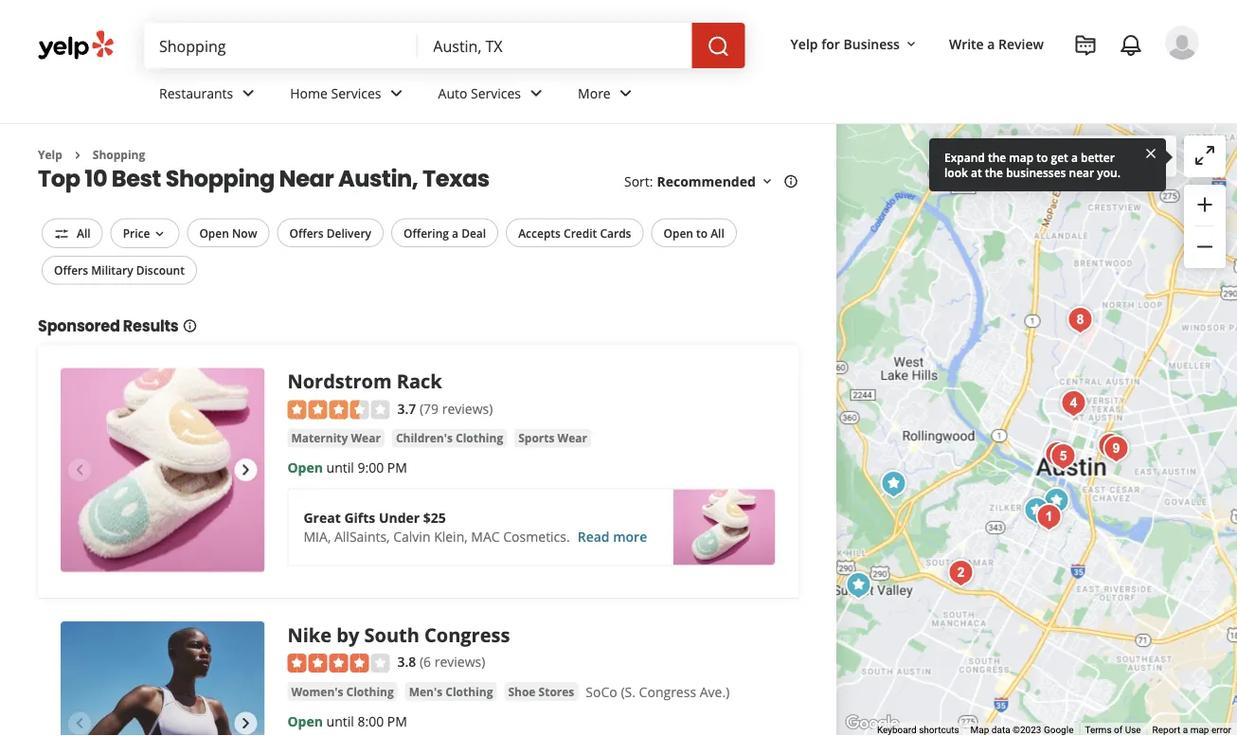 Task type: locate. For each thing, give the bounding box(es) containing it.
children's clothing button
[[392, 429, 507, 448]]

congress up 3.8 (6 reviews)
[[425, 621, 510, 647]]

open until 9:00 pm
[[288, 459, 407, 477]]

yelp inside button
[[791, 35, 818, 53]]

1 all from the left
[[77, 225, 91, 241]]

blue elephant boutique image
[[1062, 301, 1100, 339]]

expand the map to get a better look at the businesses near you. tooltip
[[930, 138, 1166, 191]]

1 horizontal spatial to
[[1037, 149, 1048, 165]]

map
[[1093, 148, 1121, 166], [1009, 149, 1034, 165], [1191, 725, 1210, 736]]

men's
[[409, 684, 443, 699]]

slideshow element
[[61, 368, 265, 572], [61, 621, 265, 736]]

16 chevron down v2 image right price
[[152, 226, 167, 241]]

1 horizontal spatial 24 chevron down v2 image
[[525, 82, 548, 105]]

1 vertical spatial 16 chevron down v2 image
[[152, 226, 167, 241]]

offers military discount button
[[42, 256, 197, 285]]

a inside button
[[452, 225, 459, 241]]

0 horizontal spatial shopping
[[93, 147, 145, 163]]

expand
[[945, 149, 985, 165]]

services
[[331, 84, 381, 102], [471, 84, 521, 102]]

nike by south congress image
[[61, 621, 265, 736]]

reviews) up children's clothing
[[442, 399, 493, 417]]

0 vertical spatial to
[[1037, 149, 1048, 165]]

0 horizontal spatial yelp
[[38, 147, 62, 163]]

1 horizontal spatial 16 chevron down v2 image
[[904, 37, 919, 52]]

a right get
[[1072, 149, 1078, 165]]

map for to
[[1009, 149, 1034, 165]]

maternity
[[291, 430, 348, 446]]

1 pm from the top
[[387, 459, 407, 477]]

until for nordstrom
[[327, 459, 354, 477]]

2 horizontal spatial 24 chevron down v2 image
[[615, 82, 637, 105]]

24 chevron down v2 image for more
[[615, 82, 637, 105]]

1 wear from the left
[[351, 430, 381, 446]]

a for write a review
[[988, 35, 995, 53]]

0 horizontal spatial to
[[696, 225, 708, 241]]

charm school vintage image
[[1092, 427, 1130, 465]]

1 until from the top
[[327, 459, 354, 477]]

2 24 chevron down v2 image from the left
[[525, 82, 548, 105]]

2 services from the left
[[471, 84, 521, 102]]

24 chevron down v2 image left auto
[[385, 82, 408, 105]]

0 horizontal spatial services
[[331, 84, 381, 102]]

yelp for yelp link
[[38, 147, 62, 163]]

search image
[[707, 35, 730, 58]]

until down maternity wear button
[[327, 459, 354, 477]]

1 vertical spatial to
[[696, 225, 708, 241]]

(s.
[[621, 683, 636, 701]]

0 vertical spatial yelp
[[791, 35, 818, 53]]

16 chevron down v2 image
[[904, 37, 919, 52], [152, 226, 167, 241]]

google
[[1044, 725, 1074, 736]]

expand the map to get a better look at the businesses near you.
[[945, 149, 1121, 180]]

clothing inside button
[[446, 684, 493, 699]]

open left now at the top of page
[[199, 225, 229, 241]]

offers left delivery
[[289, 225, 324, 241]]

2 horizontal spatial map
[[1191, 725, 1210, 736]]

2 pm from the top
[[387, 712, 407, 730]]

to left get
[[1037, 149, 1048, 165]]

south
[[364, 621, 420, 647]]

nike
[[288, 621, 332, 647]]

sports
[[519, 430, 555, 446]]

yelp for business button
[[783, 27, 927, 61]]

wear up '9:00'
[[351, 430, 381, 446]]

to inside button
[[696, 225, 708, 241]]

0 horizontal spatial congress
[[425, 621, 510, 647]]

2 previous image from the top
[[68, 712, 91, 735]]

0 horizontal spatial 16 chevron down v2 image
[[152, 226, 167, 241]]

the
[[988, 149, 1007, 165], [985, 164, 1004, 180]]

24 chevron down v2 image for home services
[[385, 82, 408, 105]]

offers inside button
[[54, 262, 88, 278]]

offers for offers delivery
[[289, 225, 324, 241]]

open to all button
[[651, 218, 737, 247]]

9:00
[[358, 459, 384, 477]]

next image for nike by south congress image
[[235, 712, 257, 735]]

1 vertical spatial until
[[327, 712, 354, 730]]

clothing for men's clothing
[[446, 684, 493, 699]]

maternity wear
[[291, 430, 381, 446]]

broncos vintage image
[[1018, 492, 1056, 530]]

services right auto
[[471, 84, 521, 102]]

1 slideshow element from the top
[[61, 368, 265, 572]]

0 horizontal spatial offers
[[54, 262, 88, 278]]

clothing for children's clothing
[[456, 430, 503, 446]]

soco (s. congress ave.)
[[586, 683, 730, 701]]

wear for maternity wear
[[351, 430, 381, 446]]

map right as
[[1093, 148, 1121, 166]]

offering a deal button
[[391, 218, 499, 247]]

get
[[1051, 149, 1069, 165]]

16 chevron down v2 image for price
[[152, 226, 167, 241]]

next image for nordstrom rack image
[[235, 459, 257, 481]]

open down recommended
[[664, 225, 694, 241]]

shopping link
[[93, 147, 145, 163]]

write
[[949, 35, 984, 53]]

©2023
[[1013, 725, 1042, 736]]

24 chevron down v2 image inside 'more' link
[[615, 82, 637, 105]]

google image
[[841, 712, 904, 736]]

a right report
[[1183, 725, 1188, 736]]

1 services from the left
[[331, 84, 381, 102]]

24 chevron down v2 image
[[237, 82, 260, 105]]

3 24 chevron down v2 image from the left
[[615, 82, 637, 105]]

2 until from the top
[[327, 712, 354, 730]]

1 next image from the top
[[235, 459, 257, 481]]

pm for by
[[387, 712, 407, 730]]

1 24 chevron down v2 image from the left
[[385, 82, 408, 105]]

1 vertical spatial yelp
[[38, 147, 62, 163]]

24 chevron down v2 image down near "text box" at the top of the page
[[525, 82, 548, 105]]

to down recommended
[[696, 225, 708, 241]]

pm right '9:00'
[[387, 459, 407, 477]]

24 chevron down v2 image right more
[[615, 82, 637, 105]]

24 chevron down v2 image inside auto services link
[[525, 82, 548, 105]]

0 vertical spatial reviews)
[[442, 399, 493, 417]]

until down women's clothing button
[[327, 712, 354, 730]]

open
[[199, 225, 229, 241], [664, 225, 694, 241], [288, 459, 323, 477], [288, 712, 323, 730]]

restaurants
[[159, 84, 233, 102]]

texas
[[423, 162, 490, 194]]

map inside expand the map to get a better look at the businesses near you.
[[1009, 149, 1034, 165]]

(79
[[420, 399, 439, 417]]

a for report a map error
[[1183, 725, 1188, 736]]

vans image
[[875, 465, 913, 503]]

read
[[578, 528, 610, 546]]

yelp left 16 chevron right v2 icon
[[38, 147, 62, 163]]

best
[[112, 162, 161, 194]]

none field near
[[433, 35, 677, 56]]

group
[[1184, 185, 1226, 268]]

offers down all button
[[54, 262, 88, 278]]

1 previous image from the top
[[68, 459, 91, 481]]

accepts credit cards button
[[506, 218, 644, 247]]

1 horizontal spatial wear
[[558, 430, 587, 446]]

1 horizontal spatial offers
[[289, 225, 324, 241]]

recommended button
[[657, 172, 775, 190]]

cards
[[600, 225, 632, 241]]

16 chevron down v2 image inside price dropdown button
[[152, 226, 167, 241]]

reviews) for nordstrom rack
[[442, 399, 493, 417]]

wear inside maternity wear button
[[351, 430, 381, 446]]

uncommon objects image
[[942, 554, 980, 592]]

16 filter v2 image
[[54, 226, 69, 241]]

None field
[[159, 35, 403, 56], [433, 35, 677, 56]]

shopping up 'open now' button
[[165, 162, 275, 194]]

all
[[77, 225, 91, 241], [711, 225, 725, 241]]

0 vertical spatial congress
[[425, 621, 510, 647]]

a left deal
[[452, 225, 459, 241]]

0 vertical spatial until
[[327, 459, 354, 477]]

clothing up 8:00
[[346, 684, 394, 699]]

1 horizontal spatial none field
[[433, 35, 677, 56]]

1 none field from the left
[[159, 35, 403, 56]]

clothing down 3.7 (79 reviews)
[[456, 430, 503, 446]]

now
[[232, 225, 257, 241]]

all inside all button
[[77, 225, 91, 241]]

0 vertical spatial offers
[[289, 225, 324, 241]]

previous image
[[68, 459, 91, 481], [68, 712, 91, 735]]

clothing down 3.8 (6 reviews)
[[446, 684, 493, 699]]

1 horizontal spatial services
[[471, 84, 521, 102]]

none field up home
[[159, 35, 403, 56]]

0 horizontal spatial all
[[77, 225, 91, 241]]

3.8
[[397, 653, 416, 671]]

offers
[[289, 225, 324, 241], [54, 262, 88, 278]]

open down women's
[[288, 712, 323, 730]]

delivery
[[327, 225, 371, 241]]

auto services link
[[423, 68, 563, 123]]

16 chevron down v2 image right business
[[904, 37, 919, 52]]

1 horizontal spatial congress
[[639, 683, 697, 701]]

map left get
[[1009, 149, 1034, 165]]

1 vertical spatial previous image
[[68, 712, 91, 735]]

sports wear button
[[515, 429, 591, 448]]

1 vertical spatial pm
[[387, 712, 407, 730]]

wear inside sports wear button
[[558, 430, 587, 446]]

until
[[327, 459, 354, 477], [327, 712, 354, 730]]

report
[[1153, 725, 1181, 736]]

offers inside button
[[289, 225, 324, 241]]

congress right (s. in the right bottom of the page
[[639, 683, 697, 701]]

2 all from the left
[[711, 225, 725, 241]]

open for open to all
[[664, 225, 694, 241]]

0 horizontal spatial none field
[[159, 35, 403, 56]]

women's clothing
[[291, 684, 394, 699]]

wear
[[351, 430, 381, 446], [558, 430, 587, 446]]

16 chevron down v2 image
[[760, 174, 775, 189]]

1 horizontal spatial yelp
[[791, 35, 818, 53]]

wear right sports
[[558, 430, 587, 446]]

2 none field from the left
[[433, 35, 677, 56]]

24 chevron down v2 image inside home services link
[[385, 82, 408, 105]]

keyboard shortcuts
[[877, 725, 959, 736]]

klein,
[[434, 528, 468, 546]]

(6
[[420, 653, 431, 671]]

pm right 8:00
[[387, 712, 407, 730]]

shortcuts
[[919, 725, 959, 736]]

keyboard
[[877, 725, 917, 736]]

2 next image from the top
[[235, 712, 257, 735]]

monkey see monkey do image
[[1030, 498, 1068, 536]]

shoe stores
[[508, 684, 575, 699]]

reviews) for nike by south congress
[[435, 653, 486, 671]]

None search field
[[144, 23, 749, 68]]

soco
[[586, 683, 618, 701]]

nordstrom rack image
[[61, 368, 265, 572]]

yelp left 'for'
[[791, 35, 818, 53]]

offering a deal
[[404, 225, 486, 241]]

wear for sports wear
[[558, 430, 587, 446]]

1 horizontal spatial all
[[711, 225, 725, 241]]

a right the "write"
[[988, 35, 995, 53]]

0 vertical spatial 16 chevron down v2 image
[[904, 37, 919, 52]]

none field up more
[[433, 35, 677, 56]]

1 vertical spatial offers
[[54, 262, 88, 278]]

mia,
[[304, 528, 331, 546]]

0 horizontal spatial map
[[1009, 149, 1034, 165]]

yelp
[[791, 35, 818, 53], [38, 147, 62, 163]]

0 vertical spatial slideshow element
[[61, 368, 265, 572]]

congress
[[425, 621, 510, 647], [639, 683, 697, 701]]

all down recommended popup button
[[711, 225, 725, 241]]

0 horizontal spatial 24 chevron down v2 image
[[385, 82, 408, 105]]

0 vertical spatial next image
[[235, 459, 257, 481]]

shopping
[[93, 147, 145, 163], [165, 162, 275, 194]]

more link
[[563, 68, 653, 123]]

shopping right 16 chevron right v2 icon
[[93, 147, 145, 163]]

0 vertical spatial pm
[[387, 459, 407, 477]]

maternity wear link
[[288, 429, 385, 448]]

$25
[[423, 509, 446, 527]]

16 chevron down v2 image inside yelp for business button
[[904, 37, 919, 52]]

1 vertical spatial slideshow element
[[61, 621, 265, 736]]

ave.)
[[700, 683, 730, 701]]

2 wear from the left
[[558, 430, 587, 446]]

1 vertical spatial next image
[[235, 712, 257, 735]]

services right home
[[331, 84, 381, 102]]

open down maternity
[[288, 459, 323, 477]]

moves
[[1125, 148, 1166, 166]]

use
[[1125, 725, 1141, 736]]

1 vertical spatial reviews)
[[435, 653, 486, 671]]

better
[[1081, 149, 1115, 165]]

user actions element
[[776, 24, 1226, 140]]

next image
[[235, 459, 257, 481], [235, 712, 257, 735]]

3.7
[[397, 399, 416, 417]]

0 horizontal spatial wear
[[351, 430, 381, 446]]

0 vertical spatial previous image
[[68, 459, 91, 481]]

all right 16 filter v2 image
[[77, 225, 91, 241]]

men's clothing
[[409, 684, 493, 699]]

3.7 star rating image
[[288, 401, 390, 420]]

zoom out image
[[1194, 235, 1217, 258]]

offers delivery
[[289, 225, 371, 241]]

reviews) up men's clothing on the left bottom
[[435, 653, 486, 671]]

map left error
[[1191, 725, 1210, 736]]

24 chevron down v2 image
[[385, 82, 408, 105], [525, 82, 548, 105], [615, 82, 637, 105]]

1 horizontal spatial map
[[1093, 148, 1121, 166]]

1 horizontal spatial shopping
[[165, 162, 275, 194]]



Task type: describe. For each thing, give the bounding box(es) containing it.
business
[[844, 35, 900, 53]]

open now
[[199, 225, 257, 241]]

open now button
[[187, 218, 270, 247]]

1 vertical spatial congress
[[639, 683, 697, 701]]

Near text field
[[433, 35, 677, 56]]

data
[[992, 725, 1011, 736]]

children's clothing
[[396, 430, 503, 446]]

offers delivery button
[[277, 218, 384, 247]]

16 info v2 image
[[182, 318, 198, 333]]

price
[[123, 225, 150, 241]]

near
[[279, 162, 334, 194]]

sports wear
[[519, 430, 587, 446]]

open for open until 8:00 pm
[[288, 712, 323, 730]]

services for auto services
[[471, 84, 521, 102]]

women's
[[291, 684, 343, 699]]

map for error
[[1191, 725, 1210, 736]]

terms
[[1085, 725, 1112, 736]]

map
[[971, 725, 990, 736]]

terms of use
[[1085, 725, 1141, 736]]

business categories element
[[144, 68, 1200, 123]]

16 chevron right v2 image
[[70, 148, 85, 163]]

map region
[[611, 0, 1238, 736]]

previous image for nordstrom rack image
[[68, 459, 91, 481]]

filters group
[[38, 218, 741, 285]]

love, tito's image
[[1045, 438, 1083, 476]]

nordstrom
[[288, 368, 392, 394]]

error
[[1212, 725, 1232, 736]]

yelp for business
[[791, 35, 900, 53]]

services for home services
[[331, 84, 381, 102]]

24 chevron down v2 image for auto services
[[525, 82, 548, 105]]

sports wear link
[[515, 429, 591, 448]]

map for moves
[[1093, 148, 1121, 166]]

clothing for women's clothing
[[346, 684, 394, 699]]

children's clothing link
[[392, 429, 507, 448]]

auto services
[[438, 84, 521, 102]]

sponsored
[[38, 315, 120, 337]]

zoom in image
[[1194, 193, 1217, 216]]

yelp for yelp for business
[[791, 35, 818, 53]]

of
[[1114, 725, 1123, 736]]

offers for offers military discount
[[54, 262, 88, 278]]

all button
[[42, 218, 103, 248]]

accepts credit cards
[[518, 225, 632, 241]]

offers military discount
[[54, 262, 185, 278]]

write a review
[[949, 35, 1044, 53]]

a inside expand the map to get a better look at the businesses near you.
[[1072, 149, 1078, 165]]

open to all
[[664, 225, 725, 241]]

terms of use link
[[1085, 725, 1141, 736]]

restaurants link
[[144, 68, 275, 123]]

under
[[379, 509, 420, 527]]

home services
[[290, 84, 381, 102]]

search as map moves
[[1031, 148, 1166, 166]]

shoe
[[508, 684, 536, 699]]

cosmetics.
[[503, 528, 570, 546]]

pm for rack
[[387, 459, 407, 477]]

allsaints,
[[334, 528, 390, 546]]

3.8 (6 reviews)
[[397, 653, 486, 671]]

you.
[[1098, 164, 1121, 180]]

take heart image
[[1098, 430, 1136, 468]]

8:00
[[358, 712, 384, 730]]

stores
[[539, 684, 575, 699]]

16 chevron down v2 image for yelp for business
[[904, 37, 919, 52]]

nordstrom rack
[[288, 368, 442, 394]]

recommended
[[657, 172, 756, 190]]

expand map image
[[1194, 144, 1217, 167]]

credit
[[564, 225, 597, 241]]

offering
[[404, 225, 449, 241]]

more
[[613, 528, 647, 546]]

sponsored results
[[38, 315, 179, 337]]

16 info v2 image
[[783, 174, 799, 189]]

men's clothing button
[[405, 682, 497, 701]]

nike by south congress link
[[288, 621, 510, 647]]

men's clothing link
[[405, 682, 497, 701]]

all inside open to all button
[[711, 225, 725, 241]]

results
[[123, 315, 179, 337]]

austin,
[[338, 162, 418, 194]]

nike by south congress image
[[1038, 482, 1076, 520]]

look
[[945, 164, 968, 180]]

shoe stores link
[[505, 682, 578, 701]]

great gifts under $25 mia, allsaints, calvin klein, mac cosmetics. read more
[[304, 509, 647, 546]]

monkies vintage and thrift image
[[1055, 385, 1093, 423]]

top 10 best shopping near austin, texas
[[38, 162, 490, 194]]

ruby a. image
[[1166, 26, 1200, 60]]

10
[[85, 162, 107, 194]]

near
[[1069, 164, 1095, 180]]

a for offering a deal
[[452, 225, 459, 241]]

2 slideshow element from the top
[[61, 621, 265, 736]]

map data ©2023 google
[[971, 725, 1074, 736]]

businesses
[[1006, 164, 1066, 180]]

projects image
[[1075, 34, 1097, 57]]

until for nike
[[327, 712, 354, 730]]

previous image for nike by south congress image
[[68, 712, 91, 735]]

3.7 (79 reviews)
[[397, 399, 493, 417]]

nordstrom rack image
[[840, 567, 878, 605]]

search
[[1031, 148, 1073, 166]]

close image
[[1144, 145, 1159, 161]]

3.8 star rating image
[[288, 654, 390, 673]]

keyboard shortcuts button
[[877, 724, 959, 736]]

home services link
[[275, 68, 423, 123]]

shoe stores button
[[505, 682, 578, 701]]

calvin
[[393, 528, 431, 546]]

Find text field
[[159, 35, 403, 56]]

open for open until 9:00 pm
[[288, 459, 323, 477]]

notifications image
[[1120, 34, 1143, 57]]

nike by south congress
[[288, 621, 510, 647]]

open for open now
[[199, 225, 229, 241]]

2nd street district image
[[1039, 436, 1077, 474]]

to inside expand the map to get a better look at the businesses near you.
[[1037, 149, 1048, 165]]

top
[[38, 162, 80, 194]]

review
[[999, 35, 1044, 53]]

none field find
[[159, 35, 403, 56]]

rack
[[397, 368, 442, 394]]



Task type: vqa. For each thing, say whether or not it's contained in the screenshot.
the Children's Clothing link
yes



